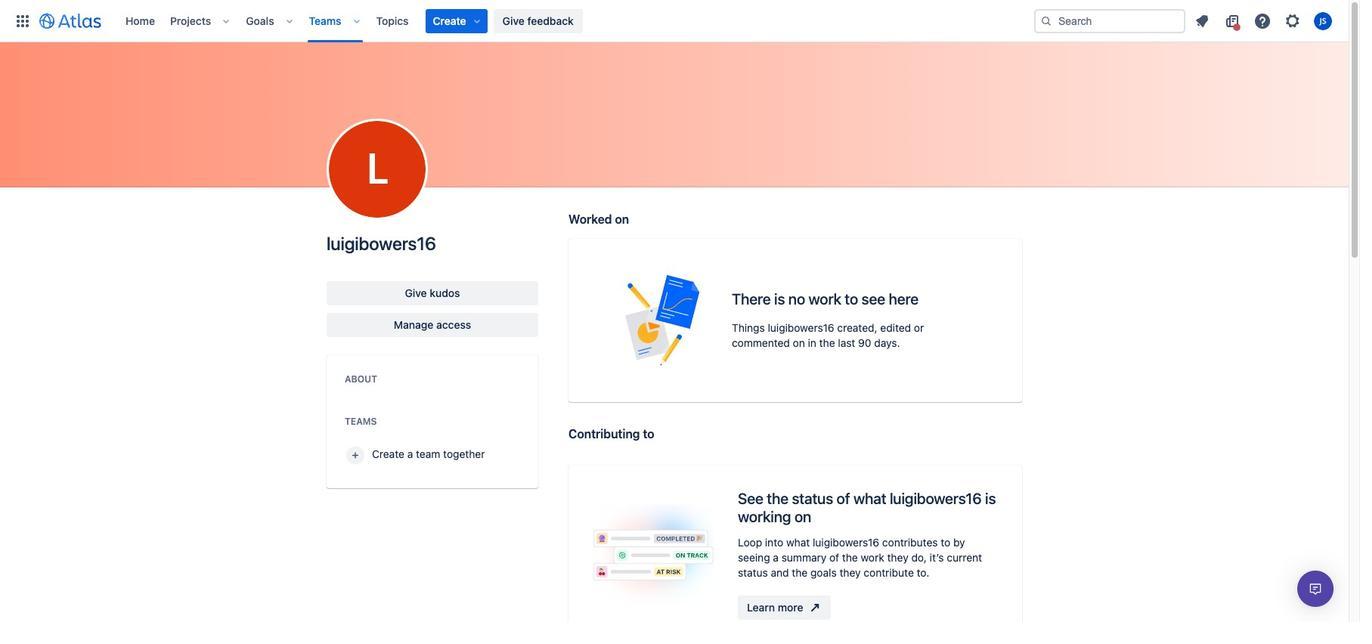 Task type: locate. For each thing, give the bounding box(es) containing it.
and
[[771, 567, 789, 579]]

is inside see the status of what luigibowers16 is working on
[[986, 490, 996, 508]]

work
[[809, 290, 842, 308], [861, 551, 885, 564]]

switch to... image
[[14, 12, 32, 30]]

of up goals
[[830, 551, 840, 564]]

1 horizontal spatial status
[[792, 490, 834, 508]]

work right no
[[809, 290, 842, 308]]

0 vertical spatial a
[[408, 448, 413, 461]]

luigibowers16 up goals
[[813, 536, 880, 549]]

1 horizontal spatial a
[[773, 551, 779, 564]]

1 vertical spatial a
[[773, 551, 779, 564]]

1 vertical spatial is
[[986, 490, 996, 508]]

luigibowers16 up 'in'
[[768, 321, 835, 334]]

of inside see the status of what luigibowers16 is working on
[[837, 490, 850, 508]]

1 vertical spatial what
[[787, 536, 810, 549]]

give for give feedback
[[503, 14, 525, 27]]

0 horizontal spatial create
[[372, 448, 405, 461]]

account image
[[1315, 12, 1333, 30]]

1 vertical spatial teams
[[345, 416, 377, 427]]

teams down about
[[345, 416, 377, 427]]

home
[[126, 14, 155, 27]]

a
[[408, 448, 413, 461], [773, 551, 779, 564]]

1 horizontal spatial work
[[861, 551, 885, 564]]

banner containing home
[[0, 0, 1349, 42]]

create for create a team together
[[372, 448, 405, 461]]

feedback
[[528, 14, 574, 27]]

give inside top element
[[503, 14, 525, 27]]

1 vertical spatial status
[[738, 567, 768, 579]]

open intercom messenger image
[[1307, 580, 1325, 598]]

see
[[738, 490, 764, 508]]

1 vertical spatial of
[[830, 551, 840, 564]]

banner
[[0, 0, 1349, 42]]

0 horizontal spatial what
[[787, 536, 810, 549]]

1 horizontal spatial is
[[986, 490, 996, 508]]

on inside things luigibowers16 created, edited or commented on in the last 90 days.
[[793, 337, 805, 349]]

what
[[854, 490, 887, 508], [787, 536, 810, 549]]

create
[[433, 14, 466, 27], [372, 448, 405, 461]]

0 vertical spatial teams
[[309, 14, 342, 27]]

0 vertical spatial give
[[503, 14, 525, 27]]

1 vertical spatial on
[[793, 337, 805, 349]]

teams inside top element
[[309, 14, 342, 27]]

a inside button
[[408, 448, 413, 461]]

to left see
[[845, 290, 859, 308]]

1 horizontal spatial create
[[433, 14, 466, 27]]

worked
[[569, 213, 612, 226]]

to left by
[[941, 536, 951, 549]]

the down summary
[[792, 567, 808, 579]]

manage access link
[[327, 313, 539, 337]]

2 horizontal spatial to
[[941, 536, 951, 549]]

contributing
[[569, 427, 640, 441]]

work inside the loop into what luigibowers16 contributes to by seeing a summary of the work they do, it's current status and the goals they contribute to.
[[861, 551, 885, 564]]

to.
[[917, 567, 930, 579]]

they
[[888, 551, 909, 564], [840, 567, 861, 579]]

give left kudos
[[405, 287, 427, 300]]

of inside the loop into what luigibowers16 contributes to by seeing a summary of the work they do, it's current status and the goals they contribute to.
[[830, 551, 840, 564]]

status inside see the status of what luigibowers16 is working on
[[792, 490, 834, 508]]

goals
[[811, 567, 837, 579]]

they right goals
[[840, 567, 861, 579]]

a inside the loop into what luigibowers16 contributes to by seeing a summary of the work they do, it's current status and the goals they contribute to.
[[773, 551, 779, 564]]

things
[[732, 321, 765, 334]]

0 vertical spatial to
[[845, 290, 859, 308]]

the right summary
[[843, 551, 858, 564]]

1 horizontal spatial teams
[[345, 416, 377, 427]]

teams
[[309, 14, 342, 27], [345, 416, 377, 427]]

projects link
[[166, 9, 216, 33]]

1 horizontal spatial they
[[888, 551, 909, 564]]

0 horizontal spatial is
[[775, 290, 785, 308]]

luigibowers16
[[327, 233, 436, 254], [768, 321, 835, 334], [890, 490, 982, 508], [813, 536, 880, 549]]

contributes
[[883, 536, 938, 549]]

created,
[[838, 321, 878, 334]]

90
[[859, 337, 872, 349]]

create a team together button
[[345, 440, 520, 470]]

0 horizontal spatial to
[[643, 427, 655, 441]]

the inside see the status of what luigibowers16 is working on
[[767, 490, 789, 508]]

1 vertical spatial create
[[372, 448, 405, 461]]

on left 'in'
[[793, 337, 805, 349]]

there
[[732, 290, 771, 308]]

0 vertical spatial what
[[854, 490, 887, 508]]

on
[[615, 213, 629, 226], [793, 337, 805, 349], [795, 508, 812, 526]]

0 vertical spatial on
[[615, 213, 629, 226]]

what up summary
[[787, 536, 810, 549]]

1 vertical spatial work
[[861, 551, 885, 564]]

contributing to
[[569, 427, 655, 441]]

teams right goals
[[309, 14, 342, 27]]

give feedback
[[503, 14, 574, 27]]

0 vertical spatial create
[[433, 14, 466, 27]]

give for give kudos
[[405, 287, 427, 300]]

luigibowers16 inside see the status of what luigibowers16 is working on
[[890, 490, 982, 508]]

0 horizontal spatial give
[[405, 287, 427, 300]]

home link
[[121, 9, 160, 33]]

1 horizontal spatial give
[[503, 14, 525, 27]]

working
[[738, 508, 791, 526]]

status
[[792, 490, 834, 508], [738, 567, 768, 579]]

learn more link
[[738, 596, 831, 620]]

they up contribute
[[888, 551, 909, 564]]

status down seeing
[[738, 567, 768, 579]]

0 horizontal spatial teams
[[309, 14, 342, 27]]

the
[[820, 337, 836, 349], [767, 490, 789, 508], [843, 551, 858, 564], [792, 567, 808, 579]]

status inside the loop into what luigibowers16 contributes to by seeing a summary of the work they do, it's current status and the goals they contribute to.
[[738, 567, 768, 579]]

of up the loop into what luigibowers16 contributes to by seeing a summary of the work they do, it's current status and the goals they contribute to.
[[837, 490, 850, 508]]

manage
[[394, 318, 434, 331]]

2 vertical spatial on
[[795, 508, 812, 526]]

no
[[789, 290, 806, 308]]

0 horizontal spatial a
[[408, 448, 413, 461]]

create left team
[[372, 448, 405, 461]]

together
[[443, 448, 485, 461]]

create button
[[426, 9, 488, 33]]

1 vertical spatial give
[[405, 287, 427, 300]]

0 horizontal spatial work
[[809, 290, 842, 308]]

the up working
[[767, 490, 789, 508]]

to inside the loop into what luigibowers16 contributes to by seeing a summary of the work they do, it's current status and the goals they contribute to.
[[941, 536, 951, 549]]

what up 'contributes'
[[854, 490, 887, 508]]

worked on
[[569, 213, 629, 226]]

1 vertical spatial they
[[840, 567, 861, 579]]

give left feedback
[[503, 14, 525, 27]]

a down 'into'
[[773, 551, 779, 564]]

0 horizontal spatial status
[[738, 567, 768, 579]]

on right working
[[795, 508, 812, 526]]

give
[[503, 14, 525, 27], [405, 287, 427, 300]]

the right 'in'
[[820, 337, 836, 349]]

0 vertical spatial they
[[888, 551, 909, 564]]

manage access
[[394, 318, 471, 331]]

is
[[775, 290, 785, 308], [986, 490, 996, 508]]

settings image
[[1284, 12, 1303, 30]]

2 vertical spatial to
[[941, 536, 951, 549]]

0 vertical spatial status
[[792, 490, 834, 508]]

of
[[837, 490, 850, 508], [830, 551, 840, 564]]

to right contributing
[[643, 427, 655, 441]]

to
[[845, 290, 859, 308], [643, 427, 655, 441], [941, 536, 951, 549]]

1 horizontal spatial what
[[854, 490, 887, 508]]

a left team
[[408, 448, 413, 461]]

create inside dropdown button
[[433, 14, 466, 27]]

or
[[914, 321, 924, 334]]

on right worked
[[615, 213, 629, 226]]

status up summary
[[792, 490, 834, 508]]

0 vertical spatial of
[[837, 490, 850, 508]]

0 horizontal spatial they
[[840, 567, 861, 579]]

luigibowers16 inside the loop into what luigibowers16 contributes to by seeing a summary of the work they do, it's current status and the goals they contribute to.
[[813, 536, 880, 549]]

work up contribute
[[861, 551, 885, 564]]

create inside button
[[372, 448, 405, 461]]

projects
[[170, 14, 211, 27]]

the inside things luigibowers16 created, edited or commented on in the last 90 days.
[[820, 337, 836, 349]]

contribute
[[864, 567, 914, 579]]

summary
[[782, 551, 827, 564]]

create right topics
[[433, 14, 466, 27]]

luigibowers16 up by
[[890, 490, 982, 508]]



Task type: vqa. For each thing, say whether or not it's contained in the screenshot.
Contributing to
yes



Task type: describe. For each thing, give the bounding box(es) containing it.
edited
[[881, 321, 912, 334]]

into
[[765, 536, 784, 549]]

topics link
[[372, 9, 413, 33]]

give kudos button
[[327, 281, 539, 306]]

last
[[838, 337, 856, 349]]

loop
[[738, 536, 763, 549]]

days.
[[875, 337, 901, 349]]

1 vertical spatial to
[[643, 427, 655, 441]]

top element
[[9, 0, 1035, 42]]

learn more
[[747, 601, 804, 614]]

commented
[[732, 337, 790, 349]]

teams link
[[305, 9, 346, 33]]

things luigibowers16 created, edited or commented on in the last 90 days.
[[732, 321, 924, 349]]

give kudos
[[405, 287, 460, 300]]

luigibowers16 up give kudos
[[327, 233, 436, 254]]

notifications image
[[1194, 12, 1212, 30]]

what inside see the status of what luigibowers16 is working on
[[854, 490, 887, 508]]

by
[[954, 536, 966, 549]]

help image
[[1254, 12, 1272, 30]]

here
[[889, 290, 919, 308]]

loop into what luigibowers16 contributes to by seeing a summary of the work they do, it's current status and the goals they contribute to.
[[738, 536, 983, 579]]

create for create
[[433, 14, 466, 27]]

it's
[[930, 551, 944, 564]]

create a team together
[[372, 448, 485, 461]]

in
[[808, 337, 817, 349]]

goals link
[[241, 9, 279, 33]]

give feedback button
[[494, 9, 583, 33]]

seeing
[[738, 551, 770, 564]]

luigibowers16 inside things luigibowers16 created, edited or commented on in the last 90 days.
[[768, 321, 835, 334]]

Search field
[[1035, 9, 1186, 33]]

goals
[[246, 14, 274, 27]]

see the status of what luigibowers16 is working on
[[738, 490, 996, 526]]

there is no work to see here
[[732, 290, 919, 308]]

kudos
[[430, 287, 460, 300]]

access
[[437, 318, 471, 331]]

topics
[[376, 14, 409, 27]]

see
[[862, 290, 886, 308]]

0 vertical spatial work
[[809, 290, 842, 308]]

search image
[[1041, 15, 1053, 27]]

on inside see the status of what luigibowers16 is working on
[[795, 508, 812, 526]]

about
[[345, 374, 377, 385]]

current
[[947, 551, 983, 564]]

what inside the loop into what luigibowers16 contributes to by seeing a summary of the work they do, it's current status and the goals they contribute to.
[[787, 536, 810, 549]]

0 vertical spatial is
[[775, 290, 785, 308]]

more
[[778, 601, 804, 614]]

do,
[[912, 551, 927, 564]]

team
[[416, 448, 441, 461]]

1 horizontal spatial to
[[845, 290, 859, 308]]

learn
[[747, 601, 775, 614]]



